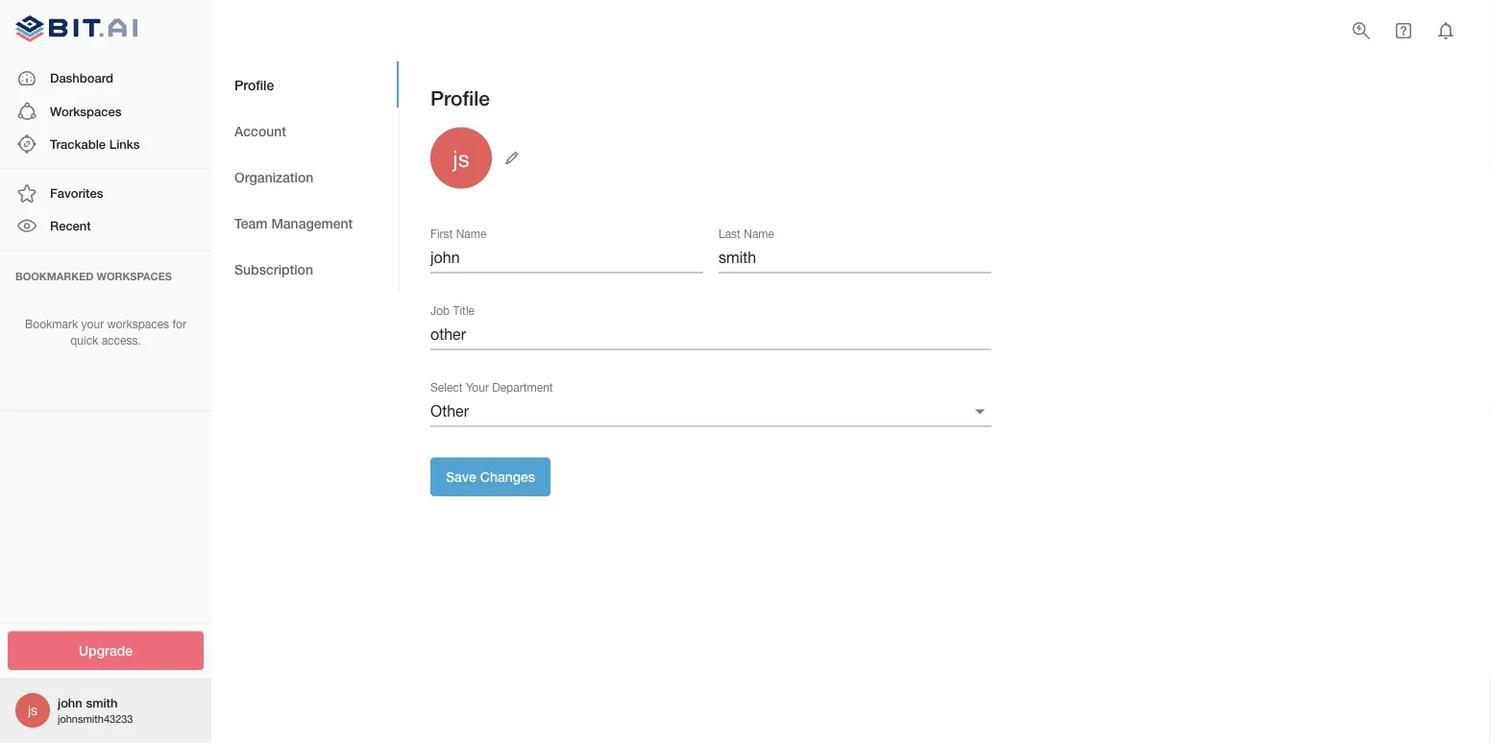 Task type: locate. For each thing, give the bounding box(es) containing it.
subscription
[[235, 261, 313, 277]]

account
[[235, 123, 286, 139]]

access.
[[102, 334, 141, 347]]

changes
[[480, 469, 535, 485]]

1 horizontal spatial profile
[[431, 86, 490, 110]]

favorites
[[50, 186, 103, 201]]

workspaces
[[50, 104, 122, 118]]

management
[[271, 215, 353, 231]]

0 horizontal spatial js
[[28, 703, 38, 719]]

select your department other
[[431, 381, 553, 420]]

your
[[81, 318, 104, 331]]

team
[[235, 215, 268, 231]]

0 vertical spatial js
[[453, 145, 470, 171]]

subscription link
[[211, 246, 399, 292]]

upgrade
[[79, 643, 133, 659]]

recent button
[[0, 210, 211, 243]]

1 name from the left
[[456, 228, 487, 241]]

links
[[109, 136, 140, 151]]

profile up js button
[[431, 86, 490, 110]]

name
[[456, 228, 487, 241], [744, 228, 775, 241]]

first
[[431, 228, 453, 241]]

name right first
[[456, 228, 487, 241]]

1 horizontal spatial js
[[453, 145, 470, 171]]

tab list containing profile
[[211, 62, 399, 292]]

bookmarked
[[15, 270, 94, 283]]

your
[[466, 381, 489, 395]]

js left john
[[28, 703, 38, 719]]

quick
[[70, 334, 98, 347]]

name for first name
[[456, 228, 487, 241]]

save changes button
[[431, 458, 551, 497]]

upgrade button
[[8, 632, 204, 671]]

workspaces
[[97, 270, 172, 283]]

select
[[431, 381, 463, 395]]

organization link
[[211, 154, 399, 200]]

profile up account
[[235, 77, 274, 93]]

team management link
[[211, 200, 399, 246]]

0 horizontal spatial name
[[456, 228, 487, 241]]

name for last name
[[744, 228, 775, 241]]

smith
[[86, 696, 118, 711]]

profile
[[235, 77, 274, 93], [431, 86, 490, 110]]

save
[[446, 469, 477, 485]]

js up first name
[[453, 145, 470, 171]]

2 name from the left
[[744, 228, 775, 241]]

favorites button
[[0, 177, 211, 210]]

dashboard button
[[0, 62, 211, 95]]

last name
[[719, 228, 775, 241]]

other button
[[431, 396, 992, 427]]

1 vertical spatial js
[[28, 703, 38, 719]]

1 horizontal spatial name
[[744, 228, 775, 241]]

js
[[453, 145, 470, 171], [28, 703, 38, 719]]

0 horizontal spatial profile
[[235, 77, 274, 93]]

name right the last at the left
[[744, 228, 775, 241]]

save changes
[[446, 469, 535, 485]]

tab list
[[211, 62, 399, 292]]



Task type: vqa. For each thing, say whether or not it's contained in the screenshot.
Other at the left
yes



Task type: describe. For each thing, give the bounding box(es) containing it.
for
[[172, 318, 186, 331]]

trackable links
[[50, 136, 140, 151]]

workspaces button
[[0, 95, 211, 128]]

profile link
[[211, 62, 399, 108]]

CEO text field
[[431, 319, 992, 350]]

recent
[[50, 219, 91, 233]]

profile inside tab list
[[235, 77, 274, 93]]

bookmark
[[25, 318, 78, 331]]

john smith johnsmith43233
[[58, 696, 133, 726]]

John text field
[[431, 243, 704, 273]]

bookmark your workspaces for quick access.
[[25, 318, 186, 347]]

john
[[58, 696, 82, 711]]

johnsmith43233
[[58, 714, 133, 726]]

bookmarked workspaces
[[15, 270, 172, 283]]

js inside button
[[453, 145, 470, 171]]

workspaces
[[107, 318, 169, 331]]

first name
[[431, 228, 487, 241]]

trackable
[[50, 136, 106, 151]]

last
[[719, 228, 741, 241]]

job title
[[431, 304, 475, 318]]

organization
[[235, 169, 314, 185]]

Doe text field
[[719, 243, 992, 273]]

dashboard
[[50, 71, 113, 86]]

trackable links button
[[0, 128, 211, 161]]

team management
[[235, 215, 353, 231]]

department
[[492, 381, 553, 395]]

title
[[453, 304, 475, 318]]

js button
[[431, 127, 525, 189]]

job
[[431, 304, 450, 318]]

other
[[431, 402, 469, 420]]

account link
[[211, 108, 399, 154]]



